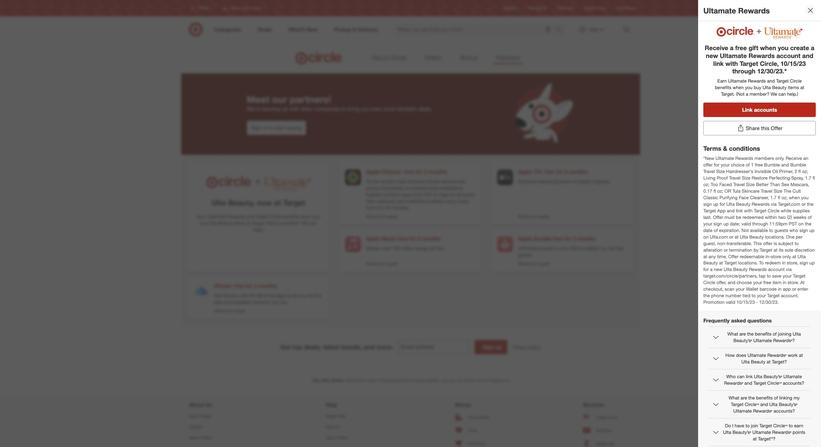 Task type: locate. For each thing, give the bounding box(es) containing it.
orders
[[336, 435, 348, 440]]

apply down icloud+ free for 3 months
[[236, 308, 245, 313]]

blog
[[204, 435, 212, 440]]

0 vertical spatial earn ultamate
[[717, 78, 747, 84]]

valid up not
[[742, 221, 751, 226]]

1 vertical spatial on
[[703, 234, 709, 239]]

or down expiration.
[[729, 234, 733, 239]]

purifying
[[719, 195, 738, 200]]

up inside sign up button
[[495, 344, 502, 350]]

apply
[[388, 214, 398, 219], [540, 214, 550, 219], [388, 261, 398, 266], [540, 261, 550, 266], [236, 308, 245, 313]]

apple music free for 2 months
[[366, 235, 441, 242]]

1 horizontal spatial target.com
[[778, 201, 800, 207]]

target help link
[[326, 411, 367, 422]]

target app link
[[583, 437, 632, 447]]

0 vertical spatial app
[[717, 208, 726, 213]]

bonus
[[460, 54, 478, 61]]

store,
[[787, 260, 798, 266]]

link
[[713, 59, 724, 67], [736, 208, 743, 213], [746, 374, 753, 379]]

rewards® inside do i have to join target circle™ to earn ulta beauty's® ultamate rewards® points at target™?
[[772, 429, 791, 435]]

of
[[746, 162, 750, 167], [573, 179, 577, 184], [404, 185, 408, 191], [808, 214, 812, 220], [714, 227, 718, 233], [264, 293, 268, 298], [773, 331, 777, 337], [774, 395, 778, 401]]

1
[[751, 162, 754, 167]]

choose
[[737, 280, 752, 285]]

offer inside * see offer details. restrictions apply. pricing, promotions and availability may vary by location and at target.com
[[321, 378, 330, 383]]

new inside 'receive a free gift when you create a new ultamate rewards account and link with target circle, 10/15/23 through 12/30/23.*'
[[706, 52, 718, 59]]

0 horizontal spatial 1.7
[[770, 195, 777, 200]]

and right the safe
[[224, 299, 231, 305]]

apple up try
[[366, 169, 380, 175]]

(not for now
[[267, 220, 275, 226]]

1 vertical spatial workouts
[[376, 198, 395, 204]]

rewards® up "join"
[[753, 408, 772, 414]]

restrictions apply for fitness+
[[366, 214, 398, 219]]

help.)
[[787, 91, 798, 97], [253, 227, 264, 232]]

2 up spray,
[[795, 168, 797, 174]]

1 horizontal spatial is
[[774, 240, 777, 246]]

transferable.
[[727, 240, 752, 246]]

0 horizontal spatial ad-
[[429, 245, 436, 251]]

2 ad- from the left
[[609, 245, 616, 251]]

app
[[783, 286, 791, 292]]

target circle logo image
[[294, 51, 344, 65]]

choice
[[731, 162, 745, 167]]

earn for ulta beauty, now at target
[[197, 214, 206, 219]]

and left more.
[[364, 343, 375, 351]]

weekly ad link
[[528, 5, 547, 11]]

target app
[[596, 441, 615, 446]]

0 vertical spatial are
[[739, 331, 746, 337]]

1 horizontal spatial buy
[[754, 85, 761, 90]]

1 vertical spatial about
[[189, 402, 204, 408]]

who can link ulta beauty's® ultamate rewards® and target circle™ accounts? button
[[709, 369, 811, 390]]

0 vertical spatial is
[[774, 240, 777, 246]]

up inside meet our partners! we're teaming up with other companies to bring you even more fantastic deals.
[[282, 105, 288, 112]]

1 horizontal spatial by
[[754, 247, 758, 253]]

are down asked
[[739, 331, 746, 337]]

1 vertical spatial target circle
[[596, 415, 618, 420]]

checkout,
[[703, 286, 723, 292]]

0 vertical spatial items
[[788, 85, 799, 90]]

apply down 100
[[388, 261, 398, 266]]

beauty up who can link ulta beauty's® ultamate rewards® and target circle™ accounts? dropdown button
[[751, 359, 765, 365]]

target.com up while
[[778, 201, 800, 207]]

restrictions down games.
[[518, 261, 539, 266]]

1 vertical spatial 10/15/23
[[736, 299, 755, 305]]

months for apple fitness+ free for 3 months
[[428, 169, 447, 175]]

apply down 45
[[388, 214, 398, 219]]

1 horizontal spatial get
[[280, 343, 291, 351]]

through down redeemed
[[752, 221, 768, 226]]

link accounts button
[[703, 103, 816, 117]]

10/15/23 down create
[[780, 59, 806, 67]]

0 vertical spatial (not
[[736, 91, 745, 97]]

offer
[[771, 125, 782, 131], [713, 214, 723, 220], [728, 254, 738, 259]]

ulta inside do i have to join target circle™ to earn ulta beauty's® ultamate rewards® points at target™?
[[723, 429, 731, 435]]

find
[[616, 6, 624, 11], [468, 415, 476, 420]]

about for about target
[[189, 414, 200, 419]]

oz; left or
[[717, 188, 723, 194]]

cult
[[793, 188, 801, 194]]

with inside get icloud+ with 50 gb of storage so all your stuff is safe and available wherever you are.
[[240, 293, 248, 298]]

buy inside ultamate rewards dialog
[[754, 85, 761, 90]]

ultamate inside who can link ulta beauty's® ultamate rewards® and target circle™ accounts?
[[783, 374, 802, 379]]

pricing,
[[379, 378, 392, 383]]

target inside do i have to join target circle™ to earn ulta beauty's® ultamate rewards® points at target™?
[[759, 423, 772, 428]]

about target
[[189, 414, 211, 419]]

accounts? inside who can link ulta beauty's® ultamate rewards® and target circle™ accounts?
[[783, 380, 804, 386]]

fl up spray,
[[798, 168, 801, 174]]

rewards and target circle benefits when you buy ulta beauty items at target. (not a member? we can help.) down ulta beauty, now at target at the left top of the page
[[200, 214, 320, 232]]

can for ulta beauty, now at target
[[309, 220, 317, 226]]

months up free.
[[422, 235, 441, 242]]

what for beauty's®
[[727, 331, 738, 337]]

with inside meet our partners! we're teaming up with other companies to bring you even more fantastic deals.
[[289, 105, 299, 112]]

& right terms on the right
[[723, 145, 727, 152]]

account inside 'receive a free gift when you create a new ultamate rewards account and link with target circle, 10/15/23 through 12/30/23.*'
[[776, 52, 800, 59]]

so
[[286, 293, 291, 298]]

ulta inside what are the benefits of linking my target circle™ and ulta beauty's® ultamate rewards® accounts?
[[769, 402, 778, 407]]

1 vertical spatial icloud+
[[223, 293, 239, 298]]

types
[[401, 192, 412, 197]]

0 vertical spatial target circle
[[584, 6, 606, 11]]

months up home
[[569, 169, 588, 175]]

of inside try the world's most inclusive fitness service and access thousands of workouts and meditations. explore workout types from hiit to yoga for all levels. new workouts and meditations added every week, from 5 to 45 minutes.
[[404, 185, 408, 191]]

with inside 'receive a free gift when you create a new ultamate rewards account and link with target circle, 10/15/23 through 12/30/23.*'
[[725, 59, 738, 67]]

are down who can link ulta beauty's® ultamate rewards® and target circle™ accounts? dropdown button
[[741, 395, 747, 401]]

0 horizontal spatial find
[[468, 415, 476, 420]]

1 vertical spatial member?
[[280, 220, 300, 226]]

apple up the stream
[[366, 235, 380, 242]]

available inside terms & conditions *new ultamate rewards members only. receive an offer for your choice of 1 free bumble and bumble travel size hairdresser's invisible oil primer, 2 fl oz; living proof travel size restore perfecting spray, 1.7 fl oz; too faced travel size better than sex mascara, 0.17 fl oz; or tula skincare travel size the cult classic purifying face cleanser, 1.7 fl oz; when you sign up for ulta beauty rewards via target.com or the target app and link with target circle while supplies last. offer must be redeemed within two (2) weeks of your sign up date; valid through 11:59pm pst on the date of expiration. not available to guests who sign up on ulta.com or at ulta beauty locations. one per guest, non-transferable. this offer is subject to alteration or termination by target at its sole discretion at any time. offer redeemable in-store only at ulta beauty at target locations. to redeem in store, sign up for a new ulta beauty rewards account via target.com/circle/partners, tap to save your target circle offer, and choose your free item in store. at checkout, scan your wallet barcode in app or enter the phone number tied to your target account. promotion valid 10/15/23 - 12/30/23.
[[750, 227, 768, 233]]

what inside what are the benefits of linking my target circle™ and ulta beauty's® ultamate rewards® accounts?
[[729, 395, 739, 401]]

sign down we're
[[251, 124, 261, 131]]

find inside find a store link
[[468, 415, 476, 420]]

0 horizontal spatial bumble
[[764, 162, 780, 167]]

1 horizontal spatial access
[[539, 245, 553, 251]]

1 vertical spatial &
[[200, 435, 202, 440]]

0 horizontal spatial target.com
[[490, 378, 509, 383]]

1 horizontal spatial can
[[737, 374, 745, 379]]

1 horizontal spatial we
[[771, 91, 777, 97]]

0 horizontal spatial link
[[713, 59, 724, 67]]

200
[[570, 245, 578, 251]]

in inside button
[[263, 124, 267, 131]]

up down 'discretion'
[[809, 260, 815, 266]]

beauty down 12/30/23.*
[[772, 85, 787, 90]]

apple arcade free for 3 months
[[518, 235, 596, 242]]

added
[[431, 198, 444, 204]]

None text field
[[398, 340, 469, 354]]

0 vertical spatial rewards and target circle benefits when you buy ulta beauty items at target. (not a member? we can help.)
[[715, 78, 804, 97]]

1 horizontal spatial sign
[[483, 344, 494, 350]]

rewards and target circle benefits when you buy ulta beauty items at target. (not a member? we can help.) inside ultamate rewards dialog
[[715, 78, 804, 97]]

frequently
[[703, 317, 730, 324]]

workouts up 45
[[376, 198, 395, 204]]

workouts
[[410, 185, 428, 191], [376, 198, 395, 204]]

rewards® inside who can link ulta beauty's® ultamate rewards® and target circle™ accounts?
[[724, 380, 743, 386]]

& inside terms & conditions *new ultamate rewards members only. receive an offer for your choice of 1 free bumble and bumble travel size hairdresser's invisible oil primer, 2 fl oz; living proof travel size restore perfecting spray, 1.7 fl oz; too faced travel size better than sex mascara, 0.17 fl oz; or tula skincare travel size the cult classic purifying face cleanser, 1.7 fl oz; when you sign up for ulta beauty rewards via target.com or the target app and link with target circle while supplies last. offer must be redeemed within two (2) weeks of your sign up date; valid through 11:59pm pst on the date of expiration. not available to guests who sign up on ulta.com or at ulta beauty locations. one per guest, non-transferable. this offer is subject to alteration or termination by target at its sole discretion at any time. offer redeemable in-store only at ulta beauty at target locations. to redeem in store, sign up for a new ulta beauty rewards account via target.com/circle/partners, tap to save your target circle offer, and choose your free item in store. at checkout, scan your wallet barcode in app or enter the phone number tied to your target account. promotion valid 10/15/23 - 12/30/23.
[[723, 145, 727, 152]]

up down the our
[[282, 105, 288, 112]]

What can we help you find? suggestions appear below search field
[[394, 22, 557, 37]]

in
[[263, 124, 267, 131], [782, 260, 786, 266], [783, 280, 786, 285], [778, 286, 782, 292]]

2 vertical spatial can
[[737, 374, 745, 379]]

restrictions apply down the safe
[[214, 308, 245, 313]]

1 vertical spatial (not
[[267, 220, 275, 226]]

45
[[386, 205, 391, 210]]

over
[[382, 245, 391, 251], [560, 245, 569, 251]]

who can link ulta beauty's® ultamate rewards® and target circle™ accounts?
[[724, 374, 804, 386]]

0 vertical spatial what
[[727, 331, 738, 337]]

get up the safe
[[214, 293, 221, 298]]

beauty up this
[[749, 234, 764, 239]]

restrictions apply down the stream
[[366, 261, 398, 266]]

receive inside terms & conditions *new ultamate rewards members only. receive an offer for your choice of 1 free bumble and bumble travel size hairdresser's invisible oil primer, 2 fl oz; living proof travel size restore perfecting spray, 1.7 fl oz; too faced travel size better than sex mascara, 0.17 fl oz; or tula skincare travel size the cult classic purifying face cleanser, 1.7 fl oz; when you sign up for ulta beauty rewards via target.com or the target app and link with target circle while supplies last. offer must be redeemed within two (2) weeks of your sign up date; valid through 11:59pm pst on the date of expiration. not available to guests who sign up on ulta.com or at ulta beauty locations. one per guest, non-transferable. this offer is subject to alteration or termination by target at its sole discretion at any time. offer redeemable in-store only at ulta beauty at target locations. to redeem in store, sign up for a new ulta beauty rewards account via target.com/circle/partners, tap to save your target circle offer, and choose your free item in store. at checkout, scan your wallet barcode in app or enter the phone number tied to your target account. promotion valid 10/15/23 - 12/30/23.
[[786, 155, 802, 161]]

1 horizontal spatial help.)
[[787, 91, 798, 97]]

target circle plus ultamate rewards image
[[206, 176, 311, 191]]

earn for receive a free gift when you create a new ultamate rewards account and link with target circle, 10/15/23 through 12/30/23.*
[[717, 78, 727, 84]]

1 horizontal spatial 10/15/23
[[780, 59, 806, 67]]

through inside terms & conditions *new ultamate rewards members only. receive an offer for your choice of 1 free bumble and bumble travel size hairdresser's invisible oil primer, 2 fl oz; living proof travel size restore perfecting spray, 1.7 fl oz; too faced travel size better than sex mascara, 0.17 fl oz; or tula skincare travel size the cult classic purifying face cleanser, 1.7 fl oz; when you sign up for ulta beauty rewards via target.com or the target app and link with target circle while supplies last. offer must be redeemed within two (2) weeks of your sign up date; valid through 11:59pm pst on the date of expiration. not available to guests who sign up on ulta.com or at ulta beauty locations. one per guest, non-transferable. this offer is subject to alteration or termination by target at its sole discretion at any time. offer redeemable in-store only at ulta beauty at target locations. to redeem in store, sign up for a new ulta beauty rewards account via target.com/circle/partners, tap to save your target circle offer, and choose your free item in store. at checkout, scan your wallet barcode in app or enter the phone number tied to your target account. promotion valid 10/15/23 - 12/30/23.
[[752, 221, 768, 226]]

(not up 'link'
[[736, 91, 745, 97]]

your left stuff
[[298, 293, 307, 298]]

target circle and ultamate rewards image
[[716, 27, 803, 39]]

to down apple arcade free for 3 months
[[555, 245, 559, 251]]

1 horizontal spatial from
[[413, 192, 423, 197]]

track orders link
[[326, 432, 367, 443]]

1 vertical spatial we
[[302, 220, 308, 226]]

target. for beauty,
[[252, 220, 266, 226]]

items inside ultamate rewards dialog
[[788, 85, 799, 90]]

0 horizontal spatial 2
[[418, 235, 421, 242]]

1 horizontal spatial member?
[[750, 91, 769, 97]]

(not for free
[[736, 91, 745, 97]]

1 vertical spatial through
[[752, 221, 768, 226]]

via down store,
[[786, 267, 792, 272]]

the down "weeks"
[[805, 221, 811, 226]]

about for about circle
[[372, 54, 389, 61]]

to inside meet our partners! we're teaming up with other companies to bring you even more fantastic deals.
[[341, 105, 346, 112]]

1 bumble from the left
[[764, 162, 780, 167]]

all inside get icloud+ with 50 gb of storage so all your stuff is safe and available wherever you are.
[[292, 293, 297, 298]]

expiration.
[[719, 227, 740, 233]]

every
[[445, 198, 457, 204]]

what are the benefits of linking my target circle™ and ulta beauty's® ultamate rewards® accounts? button
[[709, 391, 811, 418]]

circle™ inside who can link ulta beauty's® ultamate rewards® and target circle™ accounts?
[[767, 380, 782, 386]]

accounts? down the linking at the bottom right
[[774, 408, 795, 414]]

target inside 'target app' link
[[596, 441, 607, 446]]

apple for apple tv+ free for 3 months
[[518, 169, 532, 175]]

ad- right songs
[[429, 245, 436, 251]]

icloud+ up the safe
[[214, 283, 233, 289]]

ultamate rewards
[[703, 6, 770, 15]]

bumble
[[764, 162, 780, 167], [790, 162, 806, 167]]

0 horizontal spatial access
[[366, 185, 380, 191]]

a left gift
[[730, 44, 734, 51]]

1 vertical spatial locations.
[[738, 260, 758, 266]]

beauty's® inside do i have to join target circle™ to earn ulta beauty's® ultamate rewards® points at target™?
[[732, 429, 751, 435]]

0 vertical spatial &
[[723, 145, 727, 152]]

restrictions left apply.
[[346, 378, 366, 383]]

0 horizontal spatial &
[[200, 435, 202, 440]]

& left blog
[[200, 435, 202, 440]]

sign
[[251, 124, 261, 131], [483, 344, 494, 350]]

you inside meet our partners! we're teaming up with other companies to bring you even more fantastic deals.
[[361, 105, 369, 112]]

apply down arcade
[[540, 261, 550, 266]]

and up primer,
[[781, 162, 789, 167]]

ultamate inside how does ultamate rewards® work at ulta beauty at target?
[[747, 352, 766, 358]]

target inside "target help" link
[[326, 414, 337, 419]]

are inside what are the benefits of linking my target circle™ and ulta beauty's® ultamate rewards® accounts?
[[741, 395, 747, 401]]

restrictions apply for tv+
[[518, 214, 550, 219]]

0.17
[[703, 188, 712, 194]]

beauty's® down the linking at the bottom right
[[779, 402, 797, 407]]

1 vertical spatial redcard
[[596, 428, 612, 433]]

spray,
[[791, 175, 804, 180]]

valid
[[742, 221, 751, 226], [726, 299, 735, 305]]

target inside about target link
[[201, 414, 211, 419]]

& for terms
[[723, 145, 727, 152]]

1 vertical spatial help.)
[[253, 227, 264, 232]]

1 vertical spatial target.
[[252, 220, 266, 226]]

week,
[[458, 198, 470, 204]]

termination
[[729, 247, 752, 253]]

(not inside ultamate rewards dialog
[[736, 91, 745, 97]]

how does ultamate rewards® work at ulta beauty at target?
[[725, 352, 803, 365]]

1 vertical spatial by
[[458, 378, 462, 383]]

months for apple arcade free for 3 months
[[577, 235, 596, 242]]

this
[[753, 240, 762, 246]]

restrictions inside * see offer details. restrictions apply. pricing, promotions and availability may vary by location and at target.com
[[346, 378, 366, 383]]

ultamate inside do i have to join target circle™ to earn ulta beauty's® ultamate rewards® points at target™?
[[752, 429, 771, 435]]

1 horizontal spatial over
[[560, 245, 569, 251]]

we for when
[[771, 91, 777, 97]]

app inside terms & conditions *new ultamate rewards members only. receive an offer for your choice of 1 free bumble and bumble travel size hairdresser's invisible oil primer, 2 fl oz; living proof travel size restore perfecting spray, 1.7 fl oz; too faced travel size better than sex mascara, 0.17 fl oz; or tula skincare travel size the cult classic purifying face cleanser, 1.7 fl oz; when you sign up for ulta beauty rewards via target.com or the target app and link with target circle while supplies last. offer must be redeemed within two (2) weeks of your sign up date; valid through 11:59pm pst on the date of expiration. not available to guests who sign up on ulta.com or at ulta beauty locations. one per guest, non-transferable. this offer is subject to alteration or termination by target at its sole discretion at any time. offer redeemable in-store only at ulta beauty at target locations. to redeem in store, sign up for a new ulta beauty rewards account via target.com/circle/partners, tap to save your target circle offer, and choose your free item in store. at checkout, scan your wallet barcode in app or enter the phone number tied to your target account. promotion valid 10/15/23 - 12/30/23.
[[717, 208, 726, 213]]

get for get top deals, latest trends, and more.
[[280, 343, 291, 351]]

1 horizontal spatial offer
[[703, 162, 713, 167]]

ultamate rewards dialog
[[698, 0, 821, 447]]

3 up 50
[[254, 283, 257, 289]]

1 horizontal spatial workouts
[[410, 185, 428, 191]]

restrictions for music
[[366, 261, 387, 266]]

and inside 'receive a free gift when you create a new ultamate rewards account and link with target circle, 10/15/23 through 12/30/23.*'
[[802, 52, 813, 59]]

*new
[[703, 155, 714, 161]]

1 horizontal spatial stores
[[625, 6, 636, 11]]

about target link
[[189, 411, 238, 422]]

what
[[727, 331, 738, 337], [729, 395, 739, 401]]

what down frequently asked questions
[[727, 331, 738, 337]]

share this offer button
[[703, 121, 816, 135]]

of right gb
[[264, 293, 268, 298]]

a down ulta beauty, now at target at the left top of the page
[[277, 220, 279, 226]]

10/15/23 inside 'receive a free gift when you create a new ultamate rewards account and link with target circle, 10/15/23 through 12/30/23.*'
[[780, 59, 806, 67]]

for
[[714, 162, 719, 167], [416, 169, 422, 175], [556, 169, 563, 175], [450, 192, 456, 197], [720, 201, 725, 207], [409, 235, 416, 242], [564, 235, 571, 242], [703, 267, 709, 272], [246, 283, 253, 289]]

more
[[384, 105, 396, 112]]

beauty's® up does in the bottom right of the page
[[733, 338, 752, 343]]

months up incredibly
[[577, 235, 596, 242]]

a down any
[[710, 267, 713, 272]]

0 vertical spatial new
[[706, 52, 718, 59]]

1 vertical spatial from
[[366, 205, 375, 210]]

circle™ inside do i have to join target circle™ to earn ulta beauty's® ultamate rewards® points at target™?
[[773, 423, 788, 428]]

million
[[401, 245, 414, 251]]

via
[[771, 201, 777, 207], [786, 267, 792, 272]]

get
[[214, 293, 221, 298], [280, 343, 291, 351]]

1 vertical spatial sign
[[483, 344, 494, 350]]

1 horizontal spatial rewards and target circle benefits when you buy ulta beauty items at target. (not a member? we can help.)
[[715, 78, 804, 97]]

0 vertical spatial we
[[771, 91, 777, 97]]

2 horizontal spatial offer
[[771, 125, 782, 131]]

2 over from the left
[[560, 245, 569, 251]]

1 horizontal spatial find
[[616, 6, 624, 11]]

of left 1
[[746, 162, 750, 167]]

of inside 'what are the benefits of joining ulta beauty's® ultamate rewards®?'
[[773, 331, 777, 337]]

at inside * see offer details. restrictions apply. pricing, promotions and availability may vary by location and at target.com
[[486, 378, 489, 383]]

to left earn
[[789, 423, 793, 428]]

the down who can link ulta beauty's® ultamate rewards® and target circle™ accounts? dropdown button
[[748, 395, 755, 401]]

0 horizontal spatial member?
[[280, 220, 300, 226]]

find inside find stores link
[[616, 6, 624, 11]]

to inside 'sign in to start saving' button
[[268, 124, 273, 131]]

1 horizontal spatial receive
[[786, 155, 802, 161]]

0 horizontal spatial redcard link
[[557, 5, 573, 11]]

restrictions apply down games.
[[518, 261, 550, 266]]

1 horizontal spatial items
[[788, 85, 799, 90]]

fl down than
[[778, 195, 780, 200]]

or down store.
[[792, 286, 796, 292]]

1 vertical spatial target.com
[[490, 378, 509, 383]]

beauty's®
[[733, 338, 752, 343], [764, 374, 782, 379], [779, 402, 797, 407], [732, 429, 751, 435]]

and up what are the benefits of linking my target circle™ and ulta beauty's® ultamate rewards® accounts? dropdown button
[[744, 380, 752, 386]]

2 horizontal spatial link
[[746, 374, 753, 379]]

free inside 'receive a free gift when you create a new ultamate rewards account and link with target circle, 10/15/23 through 12/30/23.*'
[[735, 44, 747, 51]]

time.
[[717, 254, 727, 259]]

target. inside ultamate rewards dialog
[[721, 91, 735, 97]]

1 horizontal spatial available
[[750, 227, 768, 233]]

1 vertical spatial access
[[539, 245, 553, 251]]

0 horizontal spatial (not
[[267, 220, 275, 226]]

circle™ inside what are the benefits of linking my target circle™ and ulta beauty's® ultamate rewards® accounts?
[[745, 402, 759, 407]]

or
[[725, 188, 731, 194]]

earn ultamate for ulta beauty, now at target
[[197, 214, 226, 219]]

from down new
[[366, 205, 375, 210]]

0 vertical spatial available
[[750, 227, 768, 233]]

when inside 'receive a free gift when you create a new ultamate rewards account and link with target circle, 10/15/23 through 12/30/23.*'
[[760, 44, 776, 51]]

0 vertical spatial find
[[616, 6, 624, 11]]

2 up songs
[[418, 235, 421, 242]]

apple for apple arcade free for 3 months
[[518, 235, 532, 242]]

restrictions apply up arcade
[[518, 214, 550, 219]]

and inside who can link ulta beauty's® ultamate rewards® and target circle™ accounts?
[[744, 380, 752, 386]]

0 vertical spatial sign
[[251, 124, 261, 131]]

classic
[[703, 195, 718, 200]]

via up within
[[771, 201, 777, 207]]

(not down the now
[[267, 220, 275, 226]]

restrictions down 5
[[366, 214, 387, 219]]

is inside terms & conditions *new ultamate rewards members only. receive an offer for your choice of 1 free bumble and bumble travel size hairdresser's invisible oil primer, 2 fl oz; living proof travel size restore perfecting spray, 1.7 fl oz; too faced travel size better than sex mascara, 0.17 fl oz; or tula skincare travel size the cult classic purifying face cleanser, 1.7 fl oz; when you sign up for ulta beauty rewards via target.com or the target app and link with target circle while supplies last. offer must be redeemed within two (2) weeks of your sign up date; valid through 11:59pm pst on the date of expiration. not available to guests who sign up on ulta.com or at ulta beauty locations. one per guest, non-transferable. this offer is subject to alteration or termination by target at its sole discretion at any time. offer redeemable in-store only at ulta beauty at target locations. to redeem in store, sign up for a new ulta beauty rewards account via target.com/circle/partners, tap to save your target circle offer, and choose your free item in store. at checkout, scan your wallet barcode in app or enter the phone number tied to your target account. promotion valid 10/15/23 - 12/30/23.
[[774, 240, 777, 246]]

0 vertical spatial account
[[776, 52, 800, 59]]

to down "per"
[[795, 240, 799, 246]]

0 horizontal spatial all
[[292, 293, 297, 298]]

1 horizontal spatial offer
[[728, 254, 738, 259]]

3
[[424, 169, 427, 175], [565, 169, 568, 175], [573, 235, 575, 242], [254, 283, 257, 289]]

account.
[[781, 293, 799, 298]]

and inside what are the benefits of linking my target circle™ and ulta beauty's® ultamate rewards® accounts?
[[760, 402, 768, 407]]

link
[[742, 107, 753, 113]]

0 horizontal spatial via
[[771, 201, 777, 207]]

through
[[732, 67, 755, 75], [752, 221, 768, 226]]

exclusive
[[518, 179, 537, 184]]

redcard link
[[557, 5, 573, 11], [583, 424, 632, 437]]

redeem
[[765, 260, 781, 266]]

travel up living
[[703, 168, 715, 174]]

service
[[442, 179, 456, 184]]

tied
[[743, 293, 750, 298]]

when inside terms & conditions *new ultamate rewards members only. receive an offer for your choice of 1 free bumble and bumble travel size hairdresser's invisible oil primer, 2 fl oz; living proof travel size restore perfecting spray, 1.7 fl oz; too faced travel size better than sex mascara, 0.17 fl oz; or tula skincare travel size the cult classic purifying face cleanser, 1.7 fl oz; when you sign up for ulta beauty rewards via target.com or the target app and link with target circle while supplies last. offer must be redeemed within two (2) weeks of your sign up date; valid through 11:59pm pst on the date of expiration. not available to guests who sign up on ulta.com or at ulta beauty locations. one per guest, non-transferable. this offer is subject to alteration or termination by target at its sole discretion at any time. offer redeemable in-store only at ulta beauty at target locations. to redeem in store, sign up for a new ulta beauty rewards account via target.com/circle/partners, tap to save your target circle offer, and choose your free item in store. at checkout, scan your wallet barcode in app or enter the phone number tied to your target account. promotion valid 10/15/23 - 12/30/23.
[[789, 195, 800, 200]]

1 over from the left
[[382, 245, 391, 251]]

free.
[[436, 245, 445, 251]]

1.7 down than
[[770, 195, 777, 200]]

member? inside ultamate rewards dialog
[[750, 91, 769, 97]]

account down create
[[776, 52, 800, 59]]

of left the linking at the bottom right
[[774, 395, 778, 401]]

1 horizontal spatial redcard link
[[583, 424, 632, 437]]

restrictions up arcade
[[518, 214, 539, 219]]

restore
[[752, 175, 768, 180]]

locations. down redeemable
[[738, 260, 758, 266]]

benefits inside 'what are the benefits of joining ulta beauty's® ultamate rewards®?'
[[755, 331, 771, 337]]

months for apple music free for 2 months
[[422, 235, 441, 242]]

1 horizontal spatial help
[[338, 414, 346, 419]]

0 horizontal spatial sign
[[251, 124, 261, 131]]

1 vertical spatial offer
[[713, 214, 723, 220]]

1 horizontal spatial app
[[717, 208, 726, 213]]

1 horizontal spatial (not
[[736, 91, 745, 97]]

last.
[[703, 214, 712, 220]]

rewards up circle,
[[749, 52, 775, 59]]

what down the who
[[729, 395, 739, 401]]

sign for sign in to start saving
[[251, 124, 261, 131]]

0 horizontal spatial is
[[318, 293, 322, 298]]

apple fitness+ free for 3 months
[[366, 169, 447, 175]]

0 horizontal spatial locations.
[[738, 260, 758, 266]]

restrictions apply down 5
[[366, 214, 398, 219]]

1 vertical spatial new
[[714, 267, 722, 272]]

ultamate inside 'receive a free gift when you create a new ultamate rewards account and link with target circle, 10/15/23 through 12/30/23.*'
[[720, 52, 747, 59]]

over left 100
[[382, 245, 391, 251]]

latest
[[323, 343, 340, 351]]

sign up
[[483, 344, 502, 350]]

locations. down guests
[[765, 234, 785, 239]]

0 horizontal spatial target.
[[252, 220, 266, 226]]

help up the returns "link"
[[338, 414, 346, 419]]

offer inside button
[[771, 125, 782, 131]]

0 horizontal spatial by
[[458, 378, 462, 383]]

account up save
[[768, 267, 785, 272]]

beauty up "target.com/circle/partners,"
[[733, 267, 748, 272]]

months up fitness
[[428, 169, 447, 175]]

0 horizontal spatial workouts
[[376, 198, 395, 204]]

locations.
[[765, 234, 785, 239], [738, 260, 758, 266]]

beauty's® down have
[[732, 429, 751, 435]]

available inside get icloud+ with 50 gb of storage so all your stuff is safe and available wherever you are.
[[233, 299, 251, 305]]

access inside unlimited access to over 200 incredibly fun, ad-free games.
[[539, 245, 553, 251]]

its
[[779, 247, 784, 253]]

1 vertical spatial earn
[[197, 214, 206, 219]]

ulta inside 'what are the benefits of joining ulta beauty's® ultamate rewards®?'
[[793, 331, 801, 337]]

target inside 'receive a free gift when you create a new ultamate rewards account and link with target circle, 10/15/23 through 12/30/23.*'
[[740, 59, 758, 67]]

link inside 'receive a free gift when you create a new ultamate rewards account and link with target circle, 10/15/23 through 12/30/23.*'
[[713, 59, 724, 67]]

0 vertical spatial earn
[[717, 78, 727, 84]]

1 vertical spatial app
[[608, 441, 615, 446]]

offer right last. at the top of the page
[[713, 214, 723, 220]]

0 horizontal spatial over
[[382, 245, 391, 251]]

or up time.
[[724, 247, 728, 253]]

rewards® up target?
[[767, 352, 786, 358]]

0 horizontal spatial get
[[214, 293, 221, 298]]

beauty,
[[228, 198, 255, 207]]



Task type: describe. For each thing, give the bounding box(es) containing it.
0 horizontal spatial offer
[[713, 214, 723, 220]]

your inside get icloud+ with 50 gb of storage so all your stuff is safe and available wherever you are.
[[298, 293, 307, 298]]

gb
[[256, 293, 263, 298]]

ulta inside how does ultamate rewards® work at ulta beauty at target?
[[741, 359, 750, 365]]

fl down the too
[[714, 188, 716, 194]]

sign right store,
[[800, 260, 808, 266]]

wallet
[[746, 286, 758, 292]]

of right "weeks"
[[808, 214, 812, 220]]

than
[[770, 181, 780, 187]]

meet our partners! we're teaming up with other companies to bring you even more fantastic deals.
[[247, 93, 432, 112]]

ultamate inside 'what are the benefits of joining ulta beauty's® ultamate rewards®?'
[[753, 338, 772, 343]]

target?
[[772, 359, 787, 365]]

can for receive a free gift when you create a new ultamate rewards account and link with target circle, 10/15/23 through 12/30/23.*
[[778, 91, 786, 97]]

buy for ulta
[[200, 220, 208, 226]]

0 horizontal spatial stores
[[455, 402, 471, 408]]

in down only
[[782, 260, 786, 266]]

to right tap
[[767, 273, 771, 279]]

member? for target
[[280, 220, 300, 226]]

and down ulta beauty, now at target at the left top of the page
[[246, 214, 254, 219]]

store.
[[788, 280, 799, 285]]

to down wallet
[[752, 293, 756, 298]]

the up supplies at right top
[[807, 201, 813, 207]]

size down 'hairdresser's'
[[742, 175, 750, 180]]

of inside what are the benefits of linking my target circle™ and ulta beauty's® ultamate rewards® accounts?
[[774, 395, 778, 401]]

are.
[[281, 299, 288, 305]]

your up -
[[757, 293, 766, 298]]

size up proof
[[716, 168, 725, 174]]

games.
[[518, 252, 533, 258]]

and down 12/30/23.*
[[767, 78, 775, 84]]

fitness
[[427, 179, 440, 184]]

apple for apple fitness+ free for 3 months
[[366, 169, 380, 175]]

restrictions apply for free
[[214, 308, 245, 313]]

rewards down 12/30/23.*
[[748, 78, 766, 84]]

weekly
[[528, 6, 541, 11]]

beauty down any
[[703, 260, 718, 266]]

in-
[[766, 254, 771, 259]]

restrictions for tv+
[[518, 214, 539, 219]]

travel down the better
[[761, 188, 772, 194]]

of inside get icloud+ with 50 gb of storage so all your stuff is safe and available wherever you are.
[[264, 293, 268, 298]]

find stores
[[616, 6, 636, 11]]

at
[[800, 280, 805, 285]]

and down "target.com/circle/partners,"
[[728, 280, 735, 285]]

pst
[[789, 221, 797, 226]]

careers
[[189, 425, 203, 429]]

you inside terms & conditions *new ultamate rewards members only. receive an offer for your choice of 1 free bumble and bumble travel size hairdresser's invisible oil primer, 2 fl oz; living proof travel size restore perfecting spray, 1.7 fl oz; too faced travel size better than sex mascara, 0.17 fl oz; or tula skincare travel size the cult classic purifying face cleanser, 1.7 fl oz; when you sign up for ulta beauty rewards via target.com or the target app and link with target circle while supplies last. offer must be redeemed within two (2) weeks of your sign up date; valid through 11:59pm pst on the date of expiration. not available to guests who sign up on ulta.com or at ulta beauty locations. one per guest, non-transferable. this offer is subject to alteration or termination by target at its sole discretion at any time. offer redeemable in-store only at ulta beauty at target locations. to redeem in store, sign up for a new ulta beauty rewards account via target.com/circle/partners, tap to save your target circle offer, and choose your free item in store. at checkout, scan your wallet barcode in app or enter the phone number tied to your target account. promotion valid 10/15/23 - 12/30/23.
[[801, 195, 809, 200]]

careers link
[[189, 422, 238, 432]]

target inside who can link ulta beauty's® ultamate rewards® and target circle™ accounts?
[[753, 380, 766, 386]]

1 ad- from the left
[[429, 245, 436, 251]]

for down purifying
[[720, 201, 725, 207]]

find for find stores
[[616, 6, 624, 11]]

100
[[392, 245, 400, 251]]

yoga
[[439, 192, 449, 197]]

through inside 'receive a free gift when you create a new ultamate rewards account and link with target circle, 10/15/23 through 12/30/23.*'
[[732, 67, 755, 75]]

news & blog
[[189, 435, 212, 440]]

search
[[552, 27, 568, 33]]

clinic
[[468, 428, 478, 433]]

months up gb
[[258, 283, 277, 289]]

rewards down beauty, on the top of page
[[227, 214, 245, 219]]

in up app
[[783, 280, 786, 285]]

sign up ulta.com
[[714, 221, 722, 226]]

target inside what are the benefits of linking my target circle™ and ulta beauty's® ultamate rewards® accounts?
[[731, 402, 743, 407]]

1 vertical spatial help
[[338, 414, 346, 419]]

music
[[382, 235, 397, 242]]

over inside unlimited access to over 200 incredibly fun, ad-free games.
[[560, 245, 569, 251]]

you inside get icloud+ with 50 gb of storage so all your stuff is safe and available wherever you are.
[[272, 299, 279, 305]]

sign up "per"
[[799, 227, 808, 233]]

sex
[[781, 181, 789, 187]]

start
[[274, 124, 285, 131]]

all inside try the world's most inclusive fitness service and access thousands of workouts and meditations. explore workout types from hiit to yoga for all levels. new workouts and meditations added every week, from 5 to 45 minutes.
[[457, 192, 461, 197]]

rewards down 'cleanser,'
[[752, 201, 770, 207]]

about circle
[[372, 54, 406, 61]]

restrictions for fitness+
[[366, 214, 387, 219]]

policy
[[529, 344, 541, 350]]

of up ulta.com
[[714, 227, 718, 233]]

number
[[725, 293, 741, 298]]

account inside terms & conditions *new ultamate rewards members only. receive an offer for your choice of 1 free bumble and bumble travel size hairdresser's invisible oil primer, 2 fl oz; living proof travel size restore perfecting spray, 1.7 fl oz; too faced travel size better than sex mascara, 0.17 fl oz; or tula skincare travel size the cult classic purifying face cleanser, 1.7 fl oz; when you sign up for ulta beauty rewards via target.com or the target app and link with target circle while supplies last. offer must be redeemed within two (2) weeks of your sign up date; valid through 11:59pm pst on the date of expiration. not available to guests who sign up on ulta.com or at ulta beauty locations. one per guest, non-transferable. this offer is subject to alteration or termination by target at its sole discretion at any time. offer redeemable in-store only at ulta beauty at target locations. to redeem in store, sign up for a new ulta beauty rewards account via target.com/circle/partners, tap to save your target circle offer, and choose your free item in store. at checkout, scan your wallet barcode in app or enter the phone number tied to your target account. promotion valid 10/15/23 - 12/30/23.
[[768, 267, 785, 272]]

thousands
[[382, 185, 403, 191]]

how does ultamate rewards® work at ulta beauty at target? button
[[709, 348, 811, 369]]

travel up tula
[[733, 181, 745, 187]]

apply for tv+
[[540, 214, 550, 219]]

at inside do i have to join target circle™ to earn ulta beauty's® ultamate rewards® points at target™?
[[753, 436, 757, 442]]

icloud+ inside get icloud+ with 50 gb of storage so all your stuff is safe and available wherever you are.
[[223, 293, 239, 298]]

songs
[[415, 245, 428, 251]]

about for about us
[[189, 402, 204, 408]]

ultamate inside terms & conditions *new ultamate rewards members only. receive an offer for your choice of 1 free bumble and bumble travel size hairdresser's invisible oil primer, 2 fl oz; living proof travel size restore perfecting spray, 1.7 fl oz; too faced travel size better than sex mascara, 0.17 fl oz; or tula skincare travel size the cult classic purifying face cleanser, 1.7 fl oz; when you sign up for ulta beauty rewards via target.com or the target app and link with target circle while supplies last. offer must be redeemed within two (2) weeks of your sign up date; valid through 11:59pm pst on the date of expiration. not available to guests who sign up on ulta.com or at ulta beauty locations. one per guest, non-transferable. this offer is subject to alteration or termination by target at its sole discretion at any time. offer redeemable in-store only at ulta beauty at target locations. to redeem in store, sign up for a new ulta beauty rewards account via target.com/circle/partners, tap to save your target circle offer, and choose your free item in store. at checkout, scan your wallet barcode in app or enter the phone number tied to your target account. promotion valid 10/15/23 - 12/30/23.
[[715, 155, 734, 161]]

rewards® inside what are the benefits of linking my target circle™ and ulta beauty's® ultamate rewards® accounts?
[[753, 408, 772, 414]]

oz; down the
[[781, 195, 788, 200]]

up down the classic
[[713, 201, 718, 207]]

too
[[711, 181, 718, 187]]

rewards up choice
[[735, 155, 753, 161]]

partners
[[496, 54, 520, 61]]

stores inside find stores link
[[625, 6, 636, 11]]

the inside 'what are the benefits of joining ulta beauty's® ultamate rewards®?'
[[747, 331, 754, 337]]

the down checkout, at bottom right
[[703, 293, 710, 298]]

for inside try the world's most inclusive fitness service and access thousands of workouts and meditations. explore workout types from hiit to yoga for all levels. new workouts and meditations added every week, from 5 to 45 minutes.
[[450, 192, 456, 197]]

0 vertical spatial on
[[798, 221, 804, 226]]

safe
[[214, 299, 222, 305]]

help.) for target
[[253, 227, 264, 232]]

for up 200
[[564, 235, 571, 242]]

accounts
[[754, 107, 777, 113]]

1 horizontal spatial 1.7
[[805, 175, 811, 180]]

redeemable
[[740, 254, 764, 259]]

free inside unlimited access to over 200 incredibly fun, ad-free games.
[[616, 245, 624, 251]]

* see offer details. restrictions apply. pricing, promotions and availability may vary by location and at target.com
[[312, 377, 509, 383]]

to left "join"
[[746, 423, 750, 428]]

apple tv+ free for 3 months
[[518, 169, 588, 175]]

1 vertical spatial target circle link
[[583, 411, 632, 424]]

and right location
[[478, 378, 485, 383]]

apply for arcade
[[540, 261, 550, 266]]

3 for apple fitness+ free for 3 months
[[424, 169, 427, 175]]

you inside 'receive a free gift when you create a new ultamate rewards account and link with target circle, 10/15/23 through 12/30/23.*'
[[778, 44, 789, 51]]

restrictions for arcade
[[518, 261, 539, 266]]

rewards and target circle benefits when you buy ulta beauty items at target. (not a member? we can help.) for now
[[200, 214, 320, 232]]

trends,
[[341, 343, 362, 351]]

receive inside 'receive a free gift when you create a new ultamate rewards account and link with target circle, 10/15/23 through 12/30/23.*'
[[705, 44, 728, 51]]

by inside terms & conditions *new ultamate rewards members only. receive an offer for your choice of 1 free bumble and bumble travel size hairdresser's invisible oil primer, 2 fl oz; living proof travel size restore perfecting spray, 1.7 fl oz; too faced travel size better than sex mascara, 0.17 fl oz; or tula skincare travel size the cult classic purifying face cleanser, 1.7 fl oz; when you sign up for ulta beauty rewards via target.com or the target app and link with target circle while supplies last. offer must be redeemed within two (2) weeks of your sign up date; valid through 11:59pm pst on the date of expiration. not available to guests who sign up on ulta.com or at ulta beauty locations. one per guest, non-transferable. this offer is subject to alteration or termination by target at its sole discretion at any time. offer redeemable in-store only at ulta beauty at target locations. to redeem in store, sign up for a new ulta beauty rewards account via target.com/circle/partners, tap to save your target circle offer, and choose your free item in store. at checkout, scan your wallet barcode in app or enter the phone number tied to your target account. promotion valid 10/15/23 - 12/30/23.
[[754, 247, 758, 253]]

subject
[[778, 240, 793, 246]]

your up store.
[[783, 273, 792, 279]]

try the world's most inclusive fitness service and access thousands of workouts and meditations. explore workout types from hiit to yoga for all levels. new workouts and meditations added every week, from 5 to 45 minutes.
[[366, 179, 475, 210]]

the inside what are the benefits of linking my target circle™ and ulta beauty's® ultamate rewards® accounts?
[[748, 395, 755, 401]]

for up 50
[[246, 283, 253, 289]]

find for find a store
[[468, 415, 476, 420]]

1 vertical spatial 2
[[418, 235, 421, 242]]

about circle link
[[369, 52, 409, 64]]

1 vertical spatial redcard link
[[583, 424, 632, 437]]

apply for fitness+
[[388, 214, 398, 219]]

your down tap
[[753, 280, 762, 285]]

and down fitness
[[430, 185, 438, 191]]

beauty's® inside 'what are the benefits of joining ulta beauty's® ultamate rewards®?'
[[733, 338, 752, 343]]

and up minutes.
[[397, 198, 404, 204]]

months for apple tv+ free for 3 months
[[569, 169, 588, 175]]

up down 'must'
[[723, 221, 729, 226]]

1 vertical spatial valid
[[726, 299, 735, 305]]

this
[[761, 125, 769, 131]]

stream
[[366, 245, 381, 251]]

offers
[[425, 54, 442, 61]]

save
[[772, 273, 781, 279]]

partners link
[[494, 52, 523, 64]]

up right who
[[809, 227, 814, 233]]

oz; up spray,
[[802, 168, 808, 174]]

oz; up 0.17
[[703, 181, 709, 187]]

ulta inside who can link ulta beauty's® ultamate rewards® and target circle™ accounts?
[[754, 374, 762, 379]]

beauty inside how does ultamate rewards® work at ulta beauty at target?
[[751, 359, 765, 365]]

beauty down beauty, on the top of page
[[218, 220, 233, 226]]

items for ulta beauty, now at target
[[234, 220, 245, 226]]

0 vertical spatial icloud+
[[214, 283, 233, 289]]

restrictions for free
[[214, 308, 235, 313]]

exclusive streaming home of apple originals.
[[518, 179, 611, 184]]

and inside get icloud+ with 50 gb of storage so all your stuff is safe and available wherever you are.
[[224, 299, 231, 305]]

streaming
[[538, 179, 559, 184]]

restrictions apply for arcade
[[518, 261, 550, 266]]

items for receive a free gift when you create a new ultamate rewards account and link with target circle, 10/15/23 through 12/30/23.*
[[788, 85, 799, 90]]

join
[[751, 423, 758, 428]]

frequently asked questions
[[703, 317, 772, 324]]

ultamate inside what are the benefits of linking my target circle™ and ulta beauty's® ultamate rewards® accounts?
[[733, 408, 752, 414]]

how
[[725, 352, 735, 358]]

living
[[703, 175, 715, 180]]

0 vertical spatial workouts
[[410, 185, 428, 191]]

companies
[[314, 105, 340, 112]]

your left choice
[[721, 162, 730, 167]]

2 bumble from the left
[[790, 162, 806, 167]]

rewards inside 'receive a free gift when you create a new ultamate rewards account and link with target circle, 10/15/23 through 12/30/23.*'
[[749, 52, 775, 59]]

apply for free
[[236, 308, 245, 313]]

sign down the classic
[[703, 201, 712, 207]]

accounts? inside what are the benefits of linking my target circle™ and ulta beauty's® ultamate rewards® accounts?
[[774, 408, 795, 414]]

fl right spray,
[[813, 175, 815, 180]]

for up inclusive
[[416, 169, 422, 175]]

can inside who can link ulta beauty's® ultamate rewards® and target circle™ accounts?
[[737, 374, 745, 379]]

my
[[794, 395, 800, 401]]

rewards down to
[[749, 267, 767, 272]]

1 horizontal spatial redcard
[[596, 428, 612, 433]]

earn ultamate for receive a free gift when you create a new ultamate rewards account and link with target circle, 10/15/23 through 12/30/23.*
[[717, 78, 747, 84]]

restrictions apply for music
[[366, 261, 398, 266]]

1 horizontal spatial valid
[[742, 221, 751, 226]]

target.com inside * see offer details. restrictions apply. pricing, promotions and availability may vary by location and at target.com
[[490, 378, 509, 383]]

a inside terms & conditions *new ultamate rewards members only. receive an offer for your choice of 1 free bumble and bumble travel size hairdresser's invisible oil primer, 2 fl oz; living proof travel size restore perfecting spray, 1.7 fl oz; too faced travel size better than sex mascara, 0.17 fl oz; or tula skincare travel size the cult classic purifying face cleanser, 1.7 fl oz; when you sign up for ulta beauty rewards via target.com or the target app and link with target circle while supplies last. offer must be redeemed within two (2) weeks of your sign up date; valid through 11:59pm pst on the date of expiration. not available to guests who sign up on ulta.com or at ulta beauty locations. one per guest, non-transferable. this offer is subject to alteration or termination by target at its sole discretion at any time. offer redeemable in-store only at ulta beauty at target locations. to redeem in store, sign up for a new ulta beauty rewards account via target.com/circle/partners, tap to save your target circle offer, and choose your free item in store. at checkout, scan your wallet barcode in app or enter the phone number tied to your target account. promotion valid 10/15/23 - 12/30/23.
[[710, 267, 713, 272]]

is inside get icloud+ with 50 gb of storage so all your stuff is safe and available wherever you are.
[[318, 293, 322, 298]]

or up supplies at right top
[[802, 201, 806, 207]]

for up million
[[409, 235, 416, 242]]

member? for when
[[750, 91, 769, 97]]

offer,
[[716, 280, 726, 285]]

what for target
[[729, 395, 739, 401]]

beauty's® inside who can link ulta beauty's® ultamate rewards® and target circle™ accounts?
[[764, 374, 782, 379]]

a left store
[[477, 415, 479, 420]]

target.com/circle/partners,
[[703, 273, 758, 279]]

apple left originals.
[[578, 179, 590, 184]]

target. for a
[[721, 91, 735, 97]]

the inside try the world's most inclusive fitness service and access thousands of workouts and meditations. explore workout types from hiit to yoga for all levels. new workouts and meditations added every week, from 5 to 45 minutes.
[[373, 179, 380, 184]]

find stores link
[[616, 5, 636, 11]]

benefits inside what are the benefits of linking my target circle™ and ulta beauty's® ultamate rewards® accounts?
[[756, 395, 773, 401]]

3 for apple tv+ free for 3 months
[[565, 169, 568, 175]]

share
[[746, 125, 760, 131]]

see
[[313, 378, 320, 383]]

& for news
[[200, 435, 202, 440]]

store
[[771, 254, 781, 259]]

access inside try the world's most inclusive fitness service and access thousands of workouts and meditations. explore workout types from hiit to yoga for all levels. new workouts and meditations added every week, from 5 to 45 minutes.
[[366, 185, 380, 191]]

link inside who can link ulta beauty's® ultamate rewards® and target circle™ accounts?
[[746, 374, 753, 379]]

a up 'link'
[[746, 91, 748, 97]]

meditations.
[[439, 185, 464, 191]]

1 horizontal spatial locations.
[[765, 234, 785, 239]]

and left availability
[[414, 378, 420, 383]]

travel down 'hairdresser's'
[[729, 175, 741, 180]]

0 vertical spatial redcard
[[557, 6, 573, 11]]

not
[[741, 227, 749, 233]]

for down any
[[703, 267, 709, 272]]

help.) for when
[[787, 91, 798, 97]]

10/15/23 inside terms & conditions *new ultamate rewards members only. receive an offer for your choice of 1 free bumble and bumble travel size hairdresser's invisible oil primer, 2 fl oz; living proof travel size restore perfecting spray, 1.7 fl oz; too faced travel size better than sex mascara, 0.17 fl oz; or tula skincare travel size the cult classic purifying face cleanser, 1.7 fl oz; when you sign up for ulta beauty rewards via target.com or the target app and link with target circle while supplies last. offer must be redeemed within two (2) weeks of your sign up date; valid through 11:59pm pst on the date of expiration. not available to guests who sign up on ulta.com or at ulta beauty locations. one per guest, non-transferable. this offer is subject to alteration or termination by target at its sole discretion at any time. offer redeemable in-store only at ulta beauty at target locations. to redeem in store, sign up for a new ulta beauty rewards account via target.com/circle/partners, tap to save your target circle offer, and choose your free item in store. at checkout, scan your wallet barcode in app or enter the phone number tied to your target account. promotion valid 10/15/23 - 12/30/23.
[[736, 299, 755, 305]]

perfecting
[[769, 175, 790, 180]]

invisible
[[755, 168, 771, 174]]

for down *new
[[714, 162, 719, 167]]

to inside unlimited access to over 200 incredibly fun, ad-free games.
[[555, 245, 559, 251]]

store
[[480, 415, 489, 420]]

2 inside terms & conditions *new ultamate rewards members only. receive an offer for your choice of 1 free bumble and bumble travel size hairdresser's invisible oil primer, 2 fl oz; living proof travel size restore perfecting spray, 1.7 fl oz; too faced travel size better than sex mascara, 0.17 fl oz; or tula skincare travel size the cult classic purifying face cleanser, 1.7 fl oz; when you sign up for ulta beauty rewards via target.com or the target app and link with target circle while supplies last. offer must be redeemed within two (2) weeks of your sign up date; valid through 11:59pm pst on the date of expiration. not available to guests who sign up on ulta.com or at ulta beauty locations. one per guest, non-transferable. this offer is subject to alteration or termination by target at its sole discretion at any time. offer redeemable in-store only at ulta beauty at target locations. to redeem in store, sign up for a new ulta beauty rewards account via target.com/circle/partners, tap to save your target circle offer, and choose your free item in store. at checkout, scan your wallet barcode in app or enter the phone number tied to your target account. promotion valid 10/15/23 - 12/30/23.
[[795, 168, 797, 174]]

2 vertical spatial offer
[[728, 254, 738, 259]]

new inside terms & conditions *new ultamate rewards members only. receive an offer for your choice of 1 free bumble and bumble travel size hairdresser's invisible oil primer, 2 fl oz; living proof travel size restore perfecting spray, 1.7 fl oz; too faced travel size better than sex mascara, 0.17 fl oz; or tula skincare travel size the cult classic purifying face cleanser, 1.7 fl oz; when you sign up for ulta beauty rewards via target.com or the target app and link with target circle while supplies last. offer must be redeemed within two (2) weeks of your sign up date; valid through 11:59pm pst on the date of expiration. not available to guests who sign up on ulta.com or at ulta beauty locations. one per guest, non-transferable. this offer is subject to alteration or termination by target at its sole discretion at any time. offer redeemable in-store only at ulta beauty at target locations. to redeem in store, sign up for a new ulta beauty rewards account via target.com/circle/partners, tap to save your target circle offer, and choose your free item in store. at checkout, scan your wallet barcode in app or enter the phone number tied to your target account. promotion valid 10/15/23 - 12/30/23.
[[714, 267, 722, 272]]

does
[[736, 352, 746, 358]]

do
[[725, 423, 731, 428]]

size up skincare
[[746, 181, 755, 187]]

inclusive
[[408, 179, 426, 184]]

rewards and target circle benefits when you buy ulta beauty items at target. (not a member? we can help.) for free
[[715, 78, 804, 97]]

hiit
[[424, 192, 432, 197]]

apply.
[[367, 378, 378, 383]]

your up "date"
[[703, 221, 712, 226]]

buy for receive
[[754, 85, 761, 90]]

circle,
[[760, 59, 779, 67]]

0 horizontal spatial from
[[366, 205, 375, 210]]

in left app
[[778, 286, 782, 292]]

ad- inside unlimited access to over 200 incredibly fun, ad-free games.
[[609, 245, 616, 251]]

are for beauty's®
[[739, 331, 746, 337]]

for up exclusive streaming home of apple originals. in the top right of the page
[[556, 169, 563, 175]]

and up 'must'
[[727, 208, 735, 213]]

your down choose
[[736, 286, 745, 292]]

within
[[765, 214, 777, 220]]

arcade
[[534, 235, 552, 242]]

to right 5
[[380, 205, 385, 210]]

sole
[[785, 247, 793, 253]]

rewards® inside how does ultamate rewards® work at ulta beauty at target?
[[767, 352, 786, 358]]

oil
[[772, 168, 778, 174]]

target.com inside terms & conditions *new ultamate rewards members only. receive an offer for your choice of 1 free bumble and bumble travel size hairdresser's invisible oil primer, 2 fl oz; living proof travel size restore perfecting spray, 1.7 fl oz; too faced travel size better than sex mascara, 0.17 fl oz; or tula skincare travel size the cult classic purifying face cleanser, 1.7 fl oz; when you sign up for ulta beauty rewards via target.com or the target app and link with target circle while supplies last. offer must be redeemed within two (2) weeks of your sign up date; valid through 11:59pm pst on the date of expiration. not available to guests who sign up on ulta.com or at ulta beauty locations. one per guest, non-transferable. this offer is subject to alteration or termination by target at its sole discretion at any time. offer redeemable in-store only at ulta beauty at target locations. to redeem in store, sign up for a new ulta beauty rewards account via target.com/circle/partners, tap to save your target circle offer, and choose your free item in store. at checkout, scan your wallet barcode in app or enter the phone number tied to your target account. promotion valid 10/15/23 - 12/30/23.
[[778, 201, 800, 207]]

vary
[[449, 378, 457, 383]]

apple for apple music free for 2 months
[[366, 235, 380, 242]]

track orders
[[326, 435, 348, 440]]

beauty's® inside what are the benefits of linking my target circle™ and ulta beauty's® ultamate rewards® accounts?
[[779, 402, 797, 407]]

1 vertical spatial offer
[[763, 240, 772, 246]]

size down than
[[774, 188, 782, 194]]

are for target
[[741, 395, 747, 401]]

storage
[[269, 293, 285, 298]]

0 vertical spatial target circle link
[[584, 5, 606, 11]]

apply for music
[[388, 261, 398, 266]]

and up the meditations.
[[458, 179, 465, 184]]

with inside terms & conditions *new ultamate rewards members only. receive an offer for your choice of 1 free bumble and bumble travel size hairdresser's invisible oil primer, 2 fl oz; living proof travel size restore perfecting spray, 1.7 fl oz; too faced travel size better than sex mascara, 0.17 fl oz; or tula skincare travel size the cult classic purifying face cleanser, 1.7 fl oz; when you sign up for ulta beauty rewards via target.com or the target app and link with target circle while supplies last. offer must be redeemed within two (2) weeks of your sign up date; valid through 11:59pm pst on the date of expiration. not available to guests who sign up on ulta.com or at ulta beauty locations. one per guest, non-transferable. this offer is subject to alteration or termination by target at its sole discretion at any time. offer redeemable in-store only at ulta beauty at target locations. to redeem in store, sign up for a new ulta beauty rewards account via target.com/circle/partners, tap to save your target circle offer, and choose your free item in store. at checkout, scan your wallet barcode in app or enter the phone number tied to your target account. promotion valid 10/15/23 - 12/30/23.
[[744, 208, 753, 213]]

we for target
[[302, 220, 308, 226]]

1 horizontal spatial via
[[786, 267, 792, 272]]

top
[[292, 343, 302, 351]]

enter
[[797, 286, 808, 292]]

1 vertical spatial 1.7
[[770, 195, 777, 200]]

a right create
[[811, 44, 814, 51]]

bonus link
[[457, 52, 481, 64]]

sign in to start saving button
[[247, 121, 306, 135]]

get for get icloud+ with 50 gb of storage so all your stuff is safe and available wherever you are.
[[214, 293, 221, 298]]

0 horizontal spatial app
[[608, 441, 615, 446]]

sign for sign up
[[483, 344, 494, 350]]

0 vertical spatial help
[[326, 402, 337, 408]]

of right home
[[573, 179, 577, 184]]

rewards up target circle and ultamate rewards image
[[738, 6, 770, 15]]

most
[[396, 179, 407, 184]]

by inside * see offer details. restrictions apply. pricing, promotions and availability may vary by location and at target.com
[[458, 378, 462, 383]]

rewards®?
[[773, 338, 795, 343]]

what are the benefits of linking my target circle™ and ulta beauty's® ultamate rewards® accounts?
[[729, 395, 800, 414]]

beauty down face
[[736, 201, 750, 207]]

clinic link
[[455, 424, 495, 437]]

to up added at the top right of page
[[433, 192, 438, 197]]

track
[[326, 435, 335, 440]]

to down 11:59pm
[[769, 227, 773, 233]]

3 for apple arcade free for 3 months
[[573, 235, 575, 242]]

link inside terms & conditions *new ultamate rewards members only. receive an offer for your choice of 1 free bumble and bumble travel size hairdresser's invisible oil primer, 2 fl oz; living proof travel size restore perfecting spray, 1.7 fl oz; too faced travel size better than sex mascara, 0.17 fl oz; or tula skincare travel size the cult classic purifying face cleanser, 1.7 fl oz; when you sign up for ulta beauty rewards via target.com or the target app and link with target circle while supplies last. offer must be redeemed within two (2) weeks of your sign up date; valid through 11:59pm pst on the date of expiration. not available to guests who sign up on ulta.com or at ulta beauty locations. one per guest, non-transferable. this offer is subject to alteration or termination by target at its sole discretion at any time. offer redeemable in-store only at ulta beauty at target locations. to redeem in store, sign up for a new ulta beauty rewards account via target.com/circle/partners, tap to save your target circle offer, and choose your free item in store. at checkout, scan your wallet barcode in app or enter the phone number tied to your target account. promotion valid 10/15/23 - 12/30/23.
[[736, 208, 743, 213]]



Task type: vqa. For each thing, say whether or not it's contained in the screenshot.
bottom Are
yes



